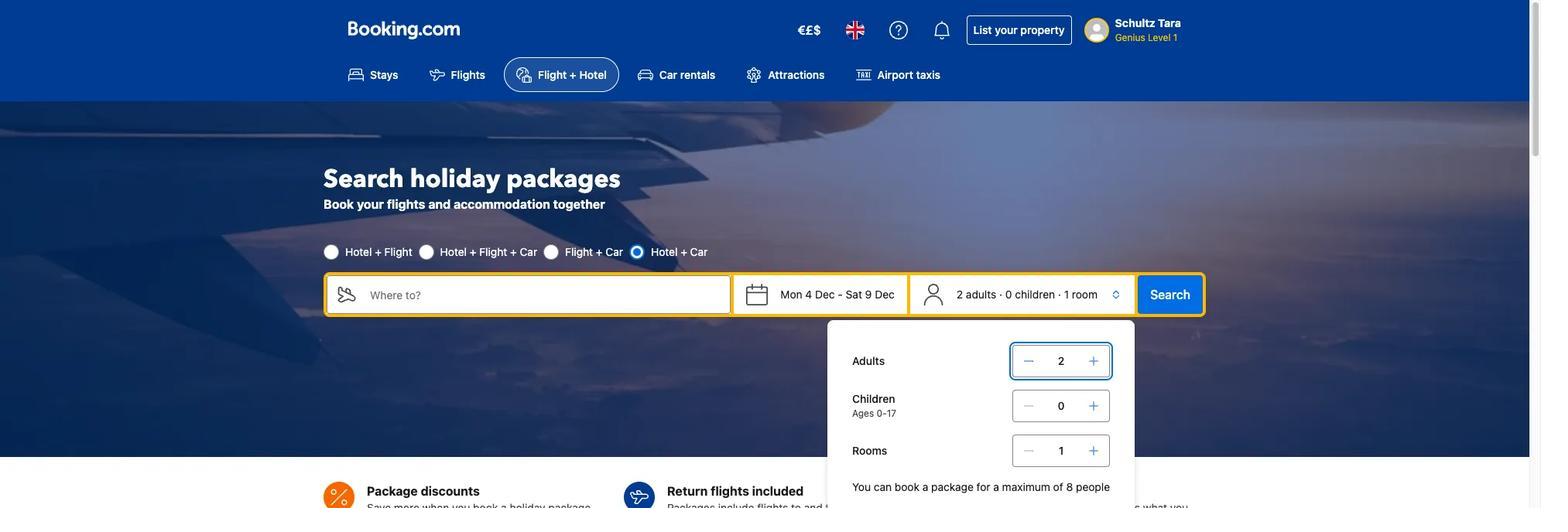 Task type: vqa. For each thing, say whether or not it's contained in the screenshot.
4
yes



Task type: locate. For each thing, give the bounding box(es) containing it.
1
[[1173, 32, 1178, 43], [1064, 288, 1069, 301], [1059, 444, 1064, 457]]

adults
[[852, 354, 885, 368]]

dec right 9 on the right bottom of the page
[[875, 288, 895, 301]]

2 adults · 0 children · 1 room
[[957, 288, 1098, 301]]

your right list
[[995, 23, 1018, 36]]

flights right return
[[711, 485, 749, 499]]

1 horizontal spatial ·
[[1058, 288, 1061, 301]]

1 horizontal spatial dec
[[875, 288, 895, 301]]

list your property
[[973, 23, 1065, 36]]

2 down 2 adults · 0 children · 1 room
[[1058, 354, 1065, 368]]

booking.com online hotel reservations image
[[348, 21, 460, 39]]

· right children
[[1058, 288, 1061, 301]]

0 horizontal spatial 2
[[957, 288, 963, 301]]

1 horizontal spatial 0
[[1058, 399, 1065, 413]]

1 vertical spatial your
[[357, 198, 384, 211]]

you can book a package for a maximum of 8 people
[[852, 481, 1110, 494]]

car rentals link
[[625, 57, 728, 92]]

no
[[967, 485, 984, 499]]

2 for 2 adults · 0 children · 1 room
[[957, 288, 963, 301]]

flights
[[387, 198, 425, 211], [711, 485, 749, 499]]

sat
[[846, 288, 862, 301]]

+ for flight + car
[[596, 246, 603, 259]]

children ages 0-17
[[852, 392, 896, 420]]

dec left -
[[815, 288, 835, 301]]

stays link
[[336, 57, 411, 92]]

1 dec from the left
[[815, 288, 835, 301]]

included
[[752, 485, 804, 499]]

0 horizontal spatial search
[[324, 163, 404, 197]]

0-
[[877, 408, 887, 420]]

17
[[887, 408, 896, 420]]

0 vertical spatial search
[[324, 163, 404, 197]]

+
[[570, 68, 576, 81], [375, 246, 382, 259], [470, 246, 476, 259], [510, 246, 517, 259], [596, 246, 603, 259], [681, 246, 687, 259]]

0 horizontal spatial 0
[[1005, 288, 1012, 301]]

1 vertical spatial 2
[[1058, 354, 1065, 368]]

0 vertical spatial 2
[[957, 288, 963, 301]]

flight
[[538, 68, 567, 81], [384, 246, 412, 259], [479, 246, 507, 259], [565, 246, 593, 259]]

1 vertical spatial search
[[1150, 288, 1190, 302]]

holiday
[[410, 163, 500, 197]]

together
[[553, 198, 605, 211]]

2 vertical spatial 1
[[1059, 444, 1064, 457]]

your
[[995, 23, 1018, 36], [357, 198, 384, 211]]

flights inside search holiday packages book your flights and accommodation together
[[387, 198, 425, 211]]

a right for
[[993, 481, 999, 494]]

search inside search holiday packages book your flights and accommodation together
[[324, 163, 404, 197]]

airport taxis
[[877, 68, 940, 81]]

1 horizontal spatial 2
[[1058, 354, 1065, 368]]

search inside button
[[1150, 288, 1190, 302]]

book
[[324, 198, 354, 211]]

level
[[1148, 32, 1171, 43]]

adults
[[966, 288, 996, 301]]

0 vertical spatial 1
[[1173, 32, 1178, 43]]

2
[[957, 288, 963, 301], [1058, 354, 1065, 368]]

return flights included
[[667, 485, 804, 499]]

1 vertical spatial 1
[[1064, 288, 1069, 301]]

1 a from the left
[[922, 481, 928, 494]]

1 up of
[[1059, 444, 1064, 457]]

schultz
[[1115, 16, 1155, 29]]

costs
[[1031, 485, 1064, 499]]

property
[[1020, 23, 1065, 36]]

search
[[324, 163, 404, 197], [1150, 288, 1190, 302]]

package
[[931, 481, 974, 494]]

car
[[659, 68, 677, 81], [520, 246, 537, 259], [606, 246, 623, 259], [690, 246, 708, 259]]

hotel + car
[[651, 246, 708, 259]]

9
[[865, 288, 872, 301]]

hotel for hotel + car
[[651, 246, 678, 259]]

2 left adults
[[957, 288, 963, 301]]

flight + hotel link
[[504, 57, 619, 92]]

book
[[895, 481, 920, 494]]

· right adults
[[999, 288, 1002, 301]]

you
[[852, 481, 871, 494]]

2 for 2
[[1058, 354, 1065, 368]]

0 horizontal spatial dec
[[815, 288, 835, 301]]

0 horizontal spatial a
[[922, 481, 928, 494]]

children
[[1015, 288, 1055, 301]]

hotel
[[579, 68, 607, 81], [345, 246, 372, 259], [440, 246, 467, 259], [651, 246, 678, 259]]

0
[[1005, 288, 1012, 301], [1058, 399, 1065, 413]]

search holiday packages book your flights and accommodation together
[[324, 163, 620, 211]]

hotel inside flight + hotel link
[[579, 68, 607, 81]]

for
[[977, 481, 990, 494]]

8
[[1066, 481, 1073, 494]]

0 horizontal spatial your
[[357, 198, 384, 211]]

1 horizontal spatial a
[[993, 481, 999, 494]]

flights left and
[[387, 198, 425, 211]]

-
[[838, 288, 843, 301]]

2 a from the left
[[993, 481, 999, 494]]

taxis
[[916, 68, 940, 81]]

0 vertical spatial flights
[[387, 198, 425, 211]]

a
[[922, 481, 928, 494], [993, 481, 999, 494]]

0 horizontal spatial flights
[[387, 198, 425, 211]]

can
[[874, 481, 892, 494]]

1 left room
[[1064, 288, 1069, 301]]

search for search
[[1150, 288, 1190, 302]]

airport taxis link
[[843, 57, 953, 92]]

dec
[[815, 288, 835, 301], [875, 288, 895, 301]]

flights
[[451, 68, 485, 81]]

room
[[1072, 288, 1098, 301]]

0 vertical spatial your
[[995, 23, 1018, 36]]

search for search holiday packages book your flights and accommodation together
[[324, 163, 404, 197]]

1 horizontal spatial flights
[[711, 485, 749, 499]]

a right book
[[922, 481, 928, 494]]

1 horizontal spatial search
[[1150, 288, 1190, 302]]

search button
[[1138, 276, 1203, 314]]

your right book
[[357, 198, 384, 211]]

1 down tara
[[1173, 32, 1178, 43]]

0 horizontal spatial ·
[[999, 288, 1002, 301]]

packages
[[506, 163, 620, 197]]

·
[[999, 288, 1002, 301], [1058, 288, 1061, 301]]

flight + car
[[565, 246, 623, 259]]



Task type: describe. For each thing, give the bounding box(es) containing it.
attractions link
[[734, 57, 837, 92]]

1 inside schultz tara genius level 1
[[1173, 32, 1178, 43]]

maximum
[[1002, 481, 1050, 494]]

hotel + flight
[[345, 246, 412, 259]]

your inside search holiday packages book your flights and accommodation together
[[357, 198, 384, 211]]

flights link
[[417, 57, 498, 92]]

genius
[[1115, 32, 1145, 43]]

children
[[852, 392, 895, 406]]

+ for flight + hotel
[[570, 68, 576, 81]]

ages
[[852, 408, 874, 420]]

discounts
[[421, 485, 480, 499]]

car rentals
[[659, 68, 715, 81]]

+ for hotel + flight
[[375, 246, 382, 259]]

and
[[428, 198, 451, 211]]

of
[[1053, 481, 1063, 494]]

accommodation
[[454, 198, 550, 211]]

return
[[667, 485, 708, 499]]

2 · from the left
[[1058, 288, 1061, 301]]

airport
[[877, 68, 913, 81]]

hotel + flight + car
[[440, 246, 537, 259]]

hotel for hotel + flight
[[345, 246, 372, 259]]

Where to? field
[[358, 276, 731, 314]]

people
[[1076, 481, 1110, 494]]

rooms
[[852, 444, 887, 457]]

1 · from the left
[[999, 288, 1002, 301]]

no hidden costs
[[967, 485, 1064, 499]]

2 dec from the left
[[875, 288, 895, 301]]

tara
[[1158, 16, 1181, 29]]

hidden
[[987, 485, 1028, 499]]

1 vertical spatial flights
[[711, 485, 749, 499]]

€£$ button
[[788, 12, 830, 49]]

1 horizontal spatial your
[[995, 23, 1018, 36]]

€£$
[[798, 23, 821, 37]]

list
[[973, 23, 992, 36]]

hotel for hotel + flight + car
[[440, 246, 467, 259]]

package discounts
[[367, 485, 480, 499]]

1 vertical spatial 0
[[1058, 399, 1065, 413]]

package
[[367, 485, 418, 499]]

+ for hotel + car
[[681, 246, 687, 259]]

list your property link
[[966, 15, 1072, 45]]

flight + hotel
[[538, 68, 607, 81]]

4
[[805, 288, 812, 301]]

mon 4 dec - sat 9 dec
[[781, 288, 895, 301]]

attractions
[[768, 68, 825, 81]]

schultz tara genius level 1
[[1115, 16, 1181, 43]]

0 vertical spatial 0
[[1005, 288, 1012, 301]]

+ for hotel + flight + car
[[470, 246, 476, 259]]

mon
[[781, 288, 802, 301]]

stays
[[370, 68, 398, 81]]

rentals
[[680, 68, 715, 81]]



